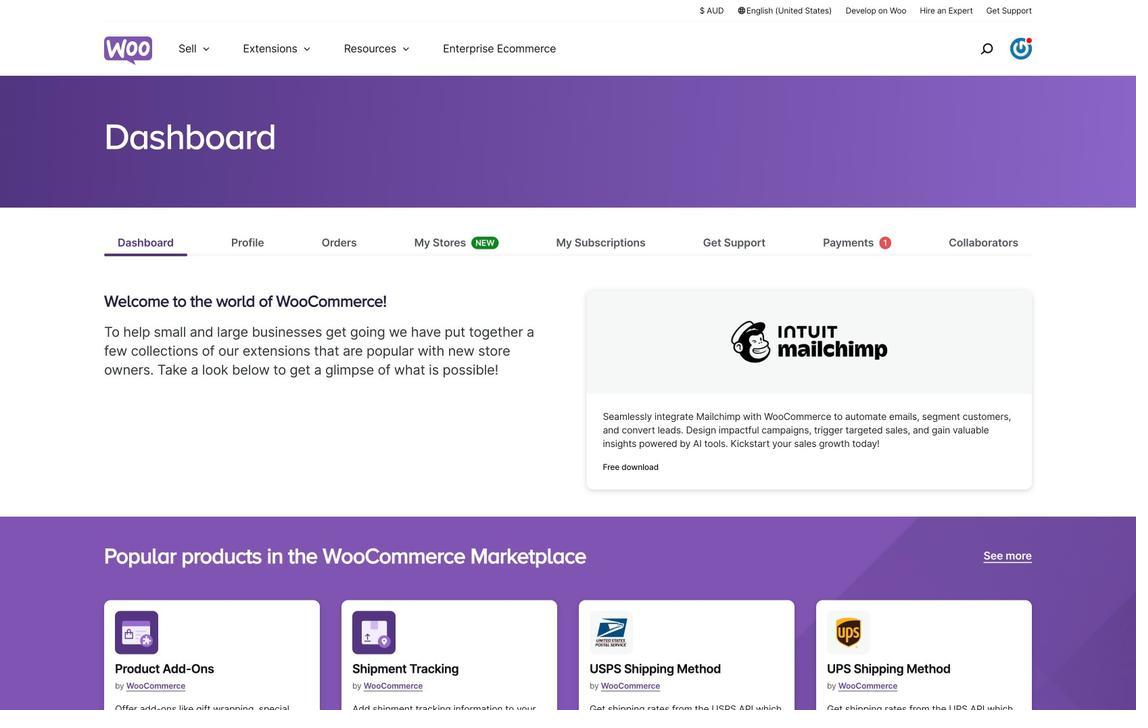 Task type: locate. For each thing, give the bounding box(es) containing it.
search image
[[976, 38, 998, 60]]



Task type: describe. For each thing, give the bounding box(es) containing it.
open account menu image
[[1011, 38, 1032, 60]]

service navigation menu element
[[952, 27, 1032, 71]]



Task type: vqa. For each thing, say whether or not it's contained in the screenshot.
Support support
no



